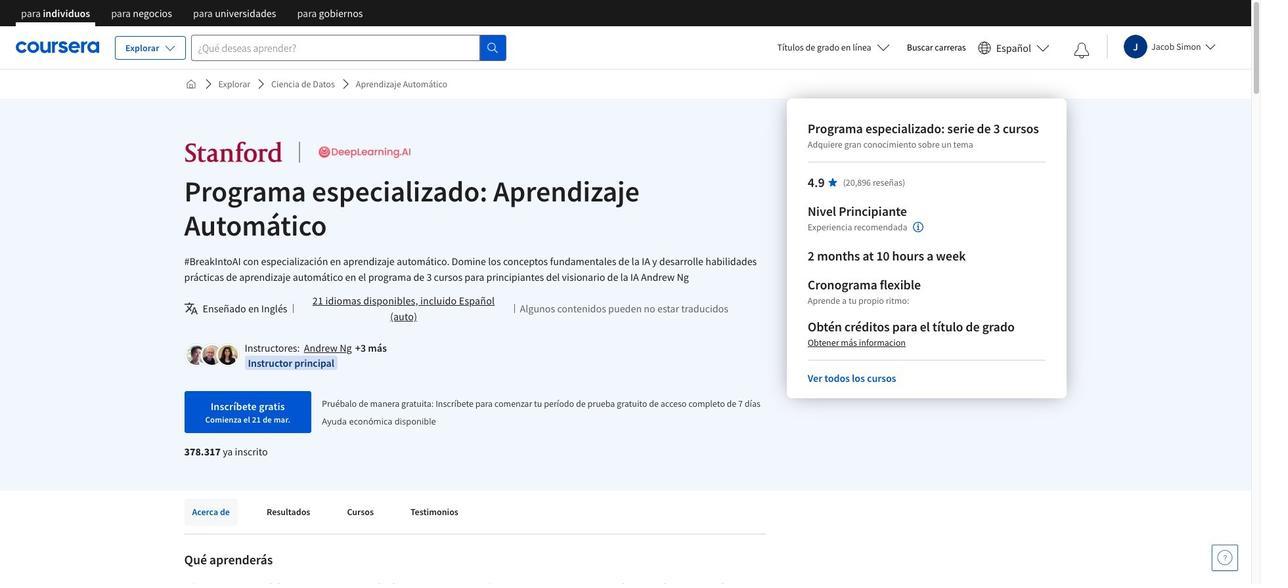 Task type: describe. For each thing, give the bounding box(es) containing it.
inicio image
[[186, 79, 196, 89]]

más información sobre los créditos para el título de grado element
[[808, 336, 906, 350]]

aarti bagul image
[[218, 346, 238, 365]]

deeplearning.ai image
[[316, 141, 414, 164]]

stanford university image
[[184, 141, 283, 164]]

información sobre los prerrequisitos de nivel de dificultad. image
[[913, 222, 924, 233]]



Task type: vqa. For each thing, say whether or not it's contained in the screenshot.
Find
no



Task type: locate. For each thing, give the bounding box(es) containing it.
andrew ng image
[[186, 346, 206, 365]]

None search field
[[191, 35, 506, 61]]

centro de ayuda image
[[1218, 551, 1234, 567]]

¿Qué deseas aprender? text field
[[191, 35, 480, 61]]

coursera image
[[16, 37, 99, 58]]

cartel navigation
[[11, 0, 374, 36]]

geoff ladwig image
[[202, 346, 222, 365]]



